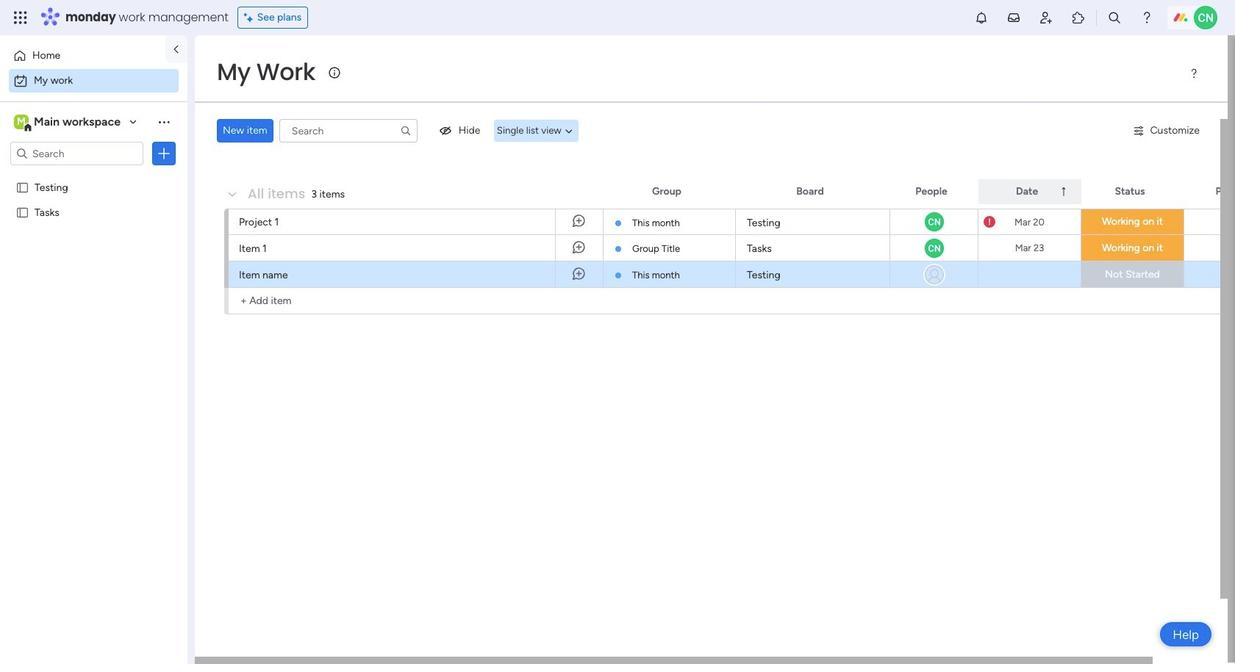 Task type: describe. For each thing, give the bounding box(es) containing it.
see plans image
[[244, 10, 257, 26]]

public board image
[[15, 180, 29, 194]]

help image
[[1140, 10, 1155, 25]]

select product image
[[13, 10, 28, 25]]

notifications image
[[975, 10, 989, 25]]

menu image
[[1189, 68, 1200, 79]]

0 vertical spatial option
[[9, 44, 157, 68]]

Filter dashboard by text search field
[[279, 119, 418, 143]]

1 cool name image from the top
[[924, 211, 946, 233]]

update feed image
[[1007, 10, 1022, 25]]



Task type: locate. For each thing, give the bounding box(es) containing it.
column header
[[979, 179, 1082, 204]]

options image
[[157, 146, 171, 161]]

2 vertical spatial option
[[0, 174, 188, 177]]

invite members image
[[1039, 10, 1054, 25]]

search image
[[400, 125, 412, 137]]

Search in workspace field
[[31, 145, 123, 162]]

cool name image
[[924, 211, 946, 233], [924, 237, 946, 259]]

workspace options image
[[157, 115, 171, 129]]

public board image
[[15, 205, 29, 219]]

sort image
[[1059, 186, 1070, 198]]

2 cool name image from the top
[[924, 237, 946, 259]]

workspace selection element
[[14, 113, 123, 132]]

1 vertical spatial option
[[9, 69, 179, 93]]

monday marketplace image
[[1072, 10, 1086, 25]]

0 vertical spatial cool name image
[[924, 211, 946, 233]]

1 vertical spatial cool name image
[[924, 237, 946, 259]]

option
[[9, 44, 157, 68], [9, 69, 179, 93], [0, 174, 188, 177]]

list box
[[0, 172, 188, 423]]

v2 overdue deadline image
[[984, 215, 996, 229]]

workspace image
[[14, 114, 29, 130]]

None search field
[[279, 119, 418, 143]]

cool name image
[[1195, 6, 1218, 29]]

search everything image
[[1108, 10, 1123, 25]]



Task type: vqa. For each thing, say whether or not it's contained in the screenshot.
Search in workspace field in the top left of the page
yes



